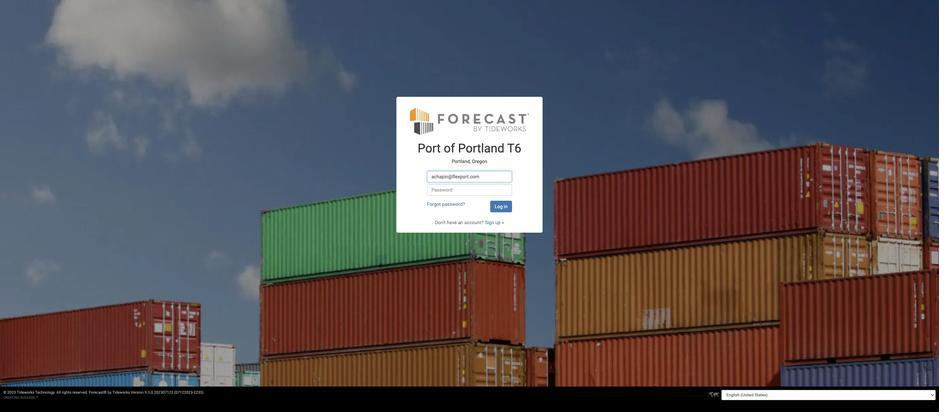 Task type: vqa. For each thing, say whether or not it's contained in the screenshot.
Email or username text field
yes



Task type: locate. For each thing, give the bounding box(es) containing it.
forgot password? log in
[[427, 202, 508, 210]]

technology.
[[35, 391, 56, 395]]

tideworks right by
[[112, 391, 130, 395]]

log
[[495, 204, 503, 210]]

success
[[20, 396, 35, 400]]

1 tideworks from the left
[[17, 391, 34, 395]]

version
[[131, 391, 144, 395]]

log in button
[[490, 201, 512, 213]]

tideworks up success
[[17, 391, 34, 395]]

creating
[[3, 396, 19, 400]]

©
[[3, 391, 6, 395]]

have
[[447, 220, 457, 226]]

reserved.
[[72, 391, 88, 395]]

portland
[[458, 142, 504, 156]]

sign up » link
[[485, 220, 504, 226]]

all
[[56, 391, 61, 395]]

in
[[504, 204, 508, 210]]

℠
[[36, 396, 38, 400]]

don't have an account? sign up »
[[435, 220, 504, 226]]

portland,
[[452, 159, 471, 164]]

»
[[502, 220, 504, 226]]

tideworks
[[17, 391, 34, 395], [112, 391, 130, 395]]

sign
[[485, 220, 494, 226]]

an
[[458, 220, 463, 226]]

0 horizontal spatial tideworks
[[17, 391, 34, 395]]

oregon
[[472, 159, 487, 164]]

2 tideworks from the left
[[112, 391, 130, 395]]

1 horizontal spatial tideworks
[[112, 391, 130, 395]]

forecast®
[[89, 391, 107, 395]]



Task type: describe. For each thing, give the bounding box(es) containing it.
by
[[108, 391, 111, 395]]

t6
[[507, 142, 521, 156]]

Password password field
[[427, 184, 512, 196]]

rights
[[62, 391, 71, 395]]

of
[[444, 142, 455, 156]]

9.5.0.202307122
[[145, 391, 173, 395]]

port
[[418, 142, 441, 156]]

2023
[[7, 391, 16, 395]]

2235)
[[194, 391, 204, 395]]

forgot password? link
[[427, 202, 465, 207]]

password?
[[442, 202, 465, 207]]

forecast® by tideworks image
[[410, 107, 529, 135]]

Email or username text field
[[427, 171, 512, 183]]

port of portland t6 portland, oregon
[[418, 142, 521, 164]]

account?
[[464, 220, 484, 226]]

© 2023 tideworks technology. all rights reserved. forecast® by tideworks version 9.5.0.202307122 (07122023-2235) creating success ℠
[[3, 391, 204, 400]]

up
[[495, 220, 501, 226]]

don't
[[435, 220, 446, 226]]

(07122023-
[[174, 391, 194, 395]]

forgot
[[427, 202, 441, 207]]



